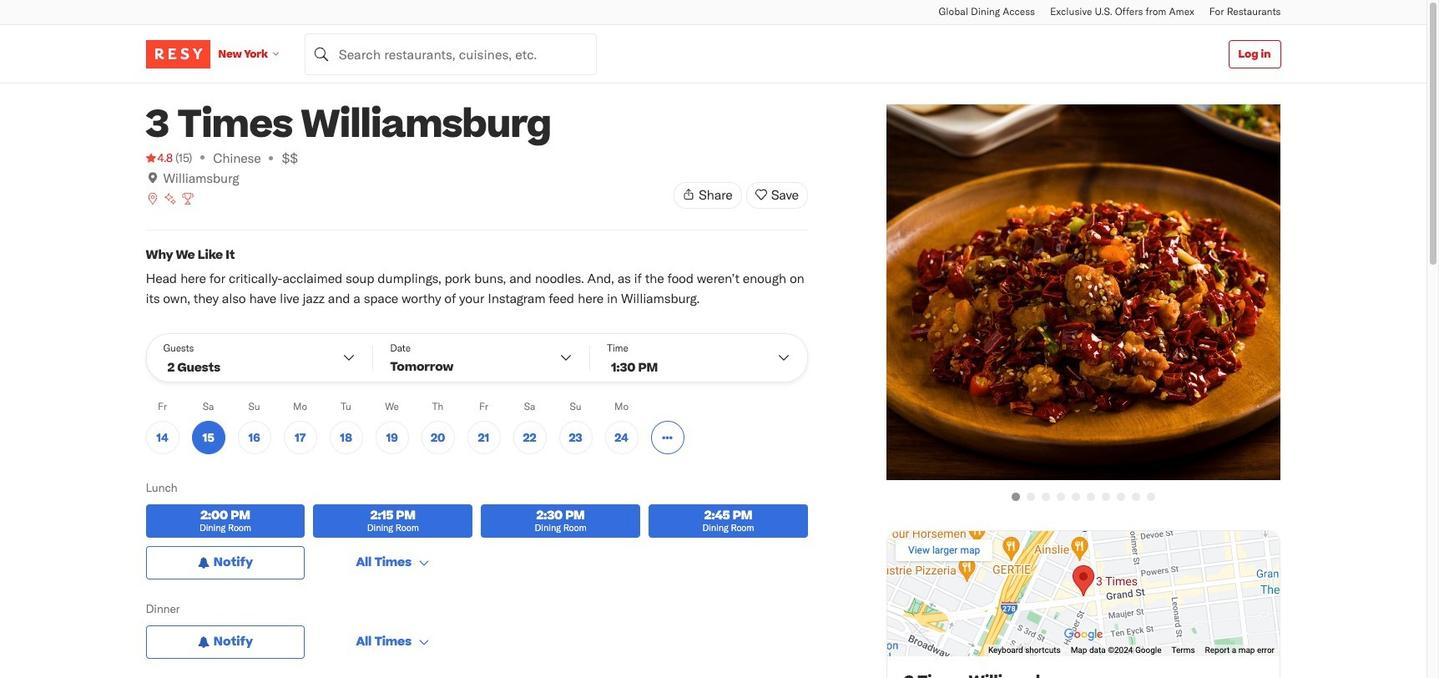 Task type: describe. For each thing, give the bounding box(es) containing it.
Search restaurants, cuisines, etc. text field
[[305, 33, 597, 75]]



Task type: locate. For each thing, give the bounding box(es) containing it.
4.8 out of 5 stars image
[[146, 149, 173, 166]]

None field
[[305, 33, 597, 75]]



Task type: vqa. For each thing, say whether or not it's contained in the screenshot.
Climbing image
no



